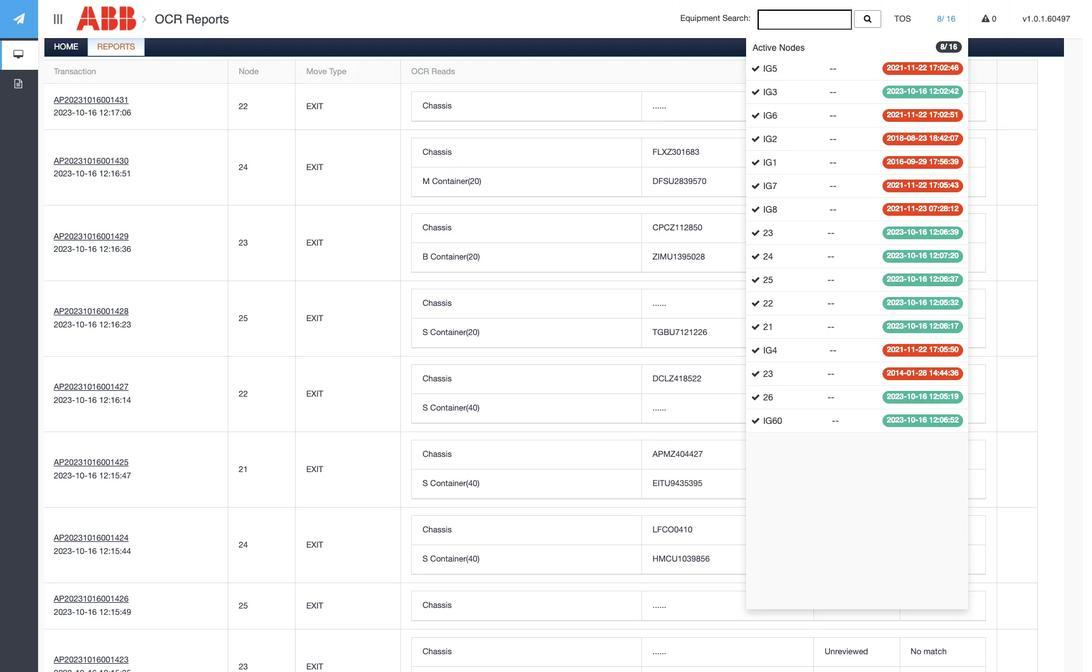 Task type: vqa. For each thing, say whether or not it's contained in the screenshot.


Task type: locate. For each thing, give the bounding box(es) containing it.
unreviewed for unreviewed cell related to seventh no match cell from the top of the page
[[825, 328, 869, 337]]

1 unreviewed from the top
[[825, 101, 869, 111]]

1 vertical spatial reports
[[97, 42, 135, 51]]

1 vertical spatial 25 cell
[[228, 584, 295, 630]]

4 match from the top
[[924, 223, 947, 233]]

...... for unreviewed cell associated with 11th no match cell from the bottom of the page
[[653, 101, 667, 111]]

0 vertical spatial s container(40)
[[423, 403, 480, 413]]

10- up 2023-10-16 12:07:20
[[907, 227, 919, 237]]

2 unreviewed from the top
[[825, 148, 869, 157]]

search image
[[864, 15, 872, 23]]

no match for unreviewed cell related to seventh no match cell from the top of the page
[[911, 328, 947, 337]]

2023- down ap20231016001424
[[54, 547, 75, 556]]

0 vertical spatial 24
[[239, 162, 248, 172]]

unreviewed for unreviewed cell related to third no match cell
[[825, 177, 869, 186]]

11 unreviewed cell from the top
[[814, 638, 900, 667]]

1 chassis cell from the top
[[412, 92, 642, 121]]

check image left ig7
[[752, 182, 760, 190]]

16 down ap20231016001428
[[88, 320, 97, 330]]

6 chassis cell from the top
[[412, 441, 642, 470]]

reports link
[[88, 35, 144, 60]]

exit cell
[[295, 84, 400, 130], [295, 130, 400, 206], [295, 206, 400, 281], [295, 281, 400, 357], [295, 357, 400, 432], [295, 432, 400, 508], [295, 508, 400, 584], [295, 584, 400, 630], [295, 630, 400, 672]]

24 cell
[[228, 130, 295, 206], [228, 508, 295, 584]]

16 inside ap20231016001428 2023-10-16 12:16:23
[[88, 320, 97, 330]]

transaction
[[54, 67, 96, 76]]

16 inside ap20231016001427 2023-10-16 12:16:14
[[88, 396, 97, 405]]

8 no match from the top
[[911, 374, 947, 384]]

11- for ig7
[[907, 180, 919, 190]]

check image up 'zimu1395028' cell on the right of the page
[[752, 229, 760, 237]]

29
[[919, 157, 927, 166]]

12:07:20
[[930, 251, 959, 260]]

22
[[919, 63, 927, 72], [239, 102, 248, 111], [919, 110, 927, 119], [919, 180, 927, 190], [764, 298, 774, 309], [919, 345, 927, 354], [239, 389, 248, 399]]

check image left ig60
[[752, 416, 760, 425]]

chassis
[[423, 101, 452, 111], [423, 148, 452, 157], [423, 223, 452, 233], [423, 299, 452, 308], [423, 374, 452, 384], [423, 450, 452, 459], [423, 525, 452, 535], [423, 601, 452, 610], [423, 647, 452, 657]]

b container(20) cell
[[412, 243, 642, 272]]

no for seventh no match cell from the top of the page
[[911, 328, 922, 337]]

check image for ig3
[[752, 88, 760, 96]]

2021- up 2018-
[[887, 110, 907, 119]]

ap20231016001423
[[54, 655, 129, 665]]

2023- down "2023-10-16 12:05:32"
[[887, 321, 907, 331]]

cell containing ap20231016001425
[[43, 432, 228, 508]]

ig1
[[764, 157, 778, 168]]

12:15:49
[[99, 608, 131, 617]]

8/ inside 'dropdown button'
[[938, 14, 945, 23]]

25 for ap20231016001428 2023-10-16 12:16:23
[[239, 314, 248, 323]]

s container(40) for eitu9435395
[[423, 479, 480, 488]]

0 vertical spatial container(20)
[[432, 177, 482, 186]]

apmz404427
[[653, 450, 703, 459]]

cell containing ap20231016001430
[[43, 130, 228, 206]]

2 24 cell from the top
[[228, 508, 295, 584]]

1 vertical spatial 23 cell
[[228, 630, 295, 672]]

check image for 23
[[752, 369, 760, 378]]

0 vertical spatial 23 cell
[[228, 206, 295, 281]]

3 check image from the top
[[752, 135, 760, 143]]

2 vertical spatial s container(40)
[[423, 554, 480, 564]]

5 match from the top
[[924, 252, 947, 262]]

2023- down ap20231016001428
[[54, 320, 75, 330]]

16 inside ap20231016001424 2023-10-16 12:15:44
[[88, 547, 97, 556]]

10- down 2023-10-16 12:05:19
[[907, 415, 919, 425]]

8 unreviewed cell from the top
[[814, 365, 900, 394]]

bars image
[[52, 14, 64, 24]]

None field
[[758, 10, 852, 30]]

3 unreviewed cell from the top
[[814, 168, 900, 197]]

check image left ig1 in the top right of the page
[[752, 158, 760, 167]]

-
[[830, 63, 833, 74], [833, 63, 837, 74], [830, 87, 833, 97], [833, 87, 837, 97], [830, 110, 833, 121], [833, 110, 837, 121], [830, 134, 833, 144], [833, 134, 837, 144], [830, 157, 833, 168], [833, 157, 837, 168], [830, 181, 833, 191], [833, 181, 837, 191], [830, 204, 833, 215], [833, 204, 837, 215], [828, 228, 831, 238], [831, 228, 835, 238], [828, 251, 831, 262], [831, 251, 835, 262], [828, 275, 831, 285], [831, 275, 835, 285], [828, 298, 831, 309], [831, 298, 835, 309], [828, 322, 831, 332], [831, 322, 835, 332], [830, 345, 833, 356], [833, 345, 837, 356], [828, 369, 831, 379], [831, 369, 835, 379], [828, 392, 831, 402], [831, 392, 835, 402], [832, 416, 836, 426], [836, 416, 839, 426]]

10- down ap20231016001426 at bottom
[[75, 608, 88, 617]]

8/ 16 inside 'dropdown button'
[[938, 14, 956, 23]]

0 horizontal spatial ocr
[[155, 12, 182, 26]]

ap20231016001425
[[54, 458, 129, 467]]

16 left 12:06:39
[[919, 227, 927, 237]]

16 inside 'dropdown button'
[[947, 14, 956, 23]]

...... cell
[[642, 92, 814, 121], [642, 290, 814, 319], [642, 394, 814, 424], [642, 592, 814, 621], [642, 638, 814, 667]]

8/ right tos
[[938, 14, 945, 23]]

ap20231016001430 2023-10-16 12:16:51
[[54, 156, 131, 179]]

2021- for ig6
[[887, 110, 907, 119]]

2 23 cell from the top
[[228, 630, 295, 672]]

2023- down ap20231016001425
[[54, 471, 75, 481]]

2 chassis from the top
[[423, 148, 452, 157]]

3 check image from the top
[[752, 229, 760, 237]]

2023- inside ap20231016001426 2023-10-16 12:15:49
[[54, 608, 75, 617]]

1 horizontal spatial 21
[[764, 322, 774, 332]]

2021-11-23 07:28:12
[[887, 204, 959, 213]]

2 2021- from the top
[[887, 110, 907, 119]]

10- down ap20231016001424
[[75, 547, 88, 556]]

s for 21
[[423, 479, 428, 488]]

ig5
[[764, 63, 778, 74]]

2 vertical spatial container(20)
[[430, 328, 480, 337]]

12:16:51
[[99, 169, 131, 179]]

4 no match from the top
[[911, 223, 947, 233]]

12:05:32
[[930, 298, 959, 307]]

ig60
[[764, 416, 783, 426]]

17:02:51
[[930, 110, 959, 119]]

0 vertical spatial 21
[[764, 322, 774, 332]]

2023- down 2014-
[[887, 392, 907, 401]]

17:05:50
[[930, 345, 959, 354]]

tab list
[[43, 35, 1065, 672]]

s container(40) for ......
[[423, 403, 480, 413]]

no match for sixth no match cell from the bottom's unreviewed cell
[[911, 299, 947, 308]]

1 vertical spatial 24 cell
[[228, 508, 295, 584]]

16
[[947, 14, 956, 23], [949, 43, 958, 51], [919, 86, 927, 96], [88, 108, 97, 118], [88, 169, 97, 179], [919, 227, 927, 237], [88, 245, 97, 254], [919, 251, 927, 260], [919, 274, 927, 284], [919, 298, 927, 307], [88, 320, 97, 330], [919, 321, 927, 331], [919, 392, 927, 401], [88, 396, 97, 405], [919, 415, 927, 425], [88, 471, 97, 481], [88, 547, 97, 556], [88, 608, 97, 617]]

7 exit from the top
[[306, 540, 323, 550]]

3 container(40) from the top
[[430, 554, 480, 564]]

2021- for ig8
[[887, 204, 907, 213]]

equipment search:
[[681, 13, 758, 23]]

check image
[[752, 64, 760, 73], [752, 205, 760, 214], [752, 229, 760, 237], [752, 252, 760, 261], [752, 276, 760, 284], [752, 416, 760, 425]]

2023- down ap20231016001430
[[54, 169, 75, 179]]

check image left ig6
[[752, 111, 760, 120]]

5 exit cell from the top
[[295, 357, 400, 432]]

16 down ap20231016001424
[[88, 547, 97, 556]]

10- down ap20231016001429
[[75, 245, 88, 254]]

1 unreviewed cell from the top
[[814, 92, 900, 121]]

10- down ap20231016001431 on the top of the page
[[75, 108, 88, 118]]

no for 11th no match cell from the bottom of the page
[[911, 101, 922, 111]]

ap20231016001427 2023-10-16 12:16:14
[[54, 382, 131, 405]]

16 left '12:02:42' on the right of page
[[919, 86, 927, 96]]

8/ 16 left warning icon in the top right of the page
[[938, 14, 956, 23]]

1 vertical spatial s container(40)
[[423, 479, 480, 488]]

8/ up 17:02:46
[[941, 43, 947, 51]]

25 cell for 12:15:49
[[228, 584, 295, 630]]

4 no match cell from the top
[[900, 214, 986, 243]]

9 unreviewed cell from the top
[[814, 394, 900, 424]]

12:06:17
[[930, 321, 959, 331]]

22 cell for 12:17:06
[[228, 84, 295, 130]]

zimu1395028
[[653, 252, 705, 262]]

2023- down ap20231016001426 at bottom
[[54, 608, 75, 617]]

1 s container(40) from the top
[[423, 403, 480, 413]]

1 25 cell from the top
[[228, 281, 295, 357]]

grid
[[43, 60, 1038, 672]]

0 vertical spatial 8/ 16
[[938, 14, 956, 23]]

check image left 'ig4'
[[752, 346, 760, 355]]

10 unreviewed cell from the top
[[814, 592, 900, 621]]

-- for 2023-10-16 12:07:20
[[828, 251, 835, 262]]

11- for ig4
[[907, 345, 919, 354]]

2023-10-16 12:05:32
[[887, 298, 959, 307]]

check image
[[752, 88, 760, 96], [752, 111, 760, 120], [752, 135, 760, 143], [752, 158, 760, 167], [752, 182, 760, 190], [752, 299, 760, 308], [752, 322, 760, 331], [752, 346, 760, 355], [752, 369, 760, 378], [752, 393, 760, 402]]

...... cell for "s container(40)" 'cell' related to ......
[[642, 394, 814, 424]]

1 vertical spatial container(20)
[[431, 252, 480, 262]]

8/ 16
[[938, 14, 956, 23], [941, 43, 958, 51]]

0 vertical spatial reports
[[186, 12, 229, 26]]

11- down 09-
[[907, 180, 919, 190]]

2023- inside ap20231016001428 2023-10-16 12:16:23
[[54, 320, 75, 330]]

16 down ap20231016001431 on the top of the page
[[88, 108, 97, 118]]

3 exit cell from the top
[[295, 206, 400, 281]]

exit for 2023-10-16 12:16:51
[[306, 162, 323, 172]]

9 match from the top
[[924, 403, 947, 413]]

no match for unreviewed cell associated with fourth no match cell from the bottom
[[911, 374, 947, 384]]

-- for 2014-01-28 14:44:36
[[828, 369, 835, 379]]

11 no match from the top
[[911, 647, 947, 657]]

7 match from the top
[[924, 328, 947, 337]]

16 down ap20231016001427
[[88, 396, 97, 405]]

s container(40) cell for hmcu1039856
[[412, 545, 642, 575]]

2 11- from the top
[[907, 110, 919, 119]]

1 s container(40) cell from the top
[[412, 394, 642, 424]]

1 vertical spatial 22 cell
[[228, 357, 295, 432]]

row group
[[43, 84, 1038, 672], [412, 139, 986, 197], [412, 214, 986, 272], [412, 290, 986, 348], [412, 365, 986, 424], [412, 441, 986, 499], [412, 516, 986, 575], [412, 638, 986, 672]]

21 cell
[[228, 432, 295, 508]]

tos
[[895, 14, 912, 23]]

2023-10-16 12:05:19
[[887, 392, 959, 401]]

exit
[[306, 102, 323, 111], [306, 162, 323, 172], [306, 238, 323, 248], [306, 314, 323, 323], [306, 389, 323, 399], [306, 465, 323, 474], [306, 540, 323, 550], [306, 601, 323, 611], [306, 662, 323, 672]]

2023-10-16 12:06:39
[[887, 227, 959, 237]]

2023-
[[887, 86, 907, 96], [54, 108, 75, 118], [54, 169, 75, 179], [887, 227, 907, 237], [54, 245, 75, 254], [887, 251, 907, 260], [887, 274, 907, 284], [887, 298, 907, 307], [54, 320, 75, 330], [887, 321, 907, 331], [887, 392, 907, 401], [54, 396, 75, 405], [887, 415, 907, 425], [54, 471, 75, 481], [54, 547, 75, 556], [54, 608, 75, 617]]

24 cell for 12:15:44
[[228, 508, 295, 584]]

16 inside ap20231016001430 2023-10-16 12:16:51
[[88, 169, 97, 179]]

5 ...... from the top
[[653, 647, 667, 657]]

unreviewed cell for 1st no match cell from the bottom of the page
[[814, 638, 900, 667]]

6 chassis from the top
[[423, 450, 452, 459]]

check image for ig60
[[752, 416, 760, 425]]

0 vertical spatial 8/
[[938, 14, 945, 23]]

row
[[43, 60, 1038, 84], [43, 84, 1038, 130], [412, 92, 986, 121], [43, 130, 1038, 206], [412, 139, 986, 168], [412, 168, 986, 197], [43, 206, 1038, 281], [412, 214, 986, 243], [412, 243, 986, 272], [43, 281, 1038, 357], [412, 290, 986, 319], [412, 319, 986, 348], [43, 357, 1038, 432], [412, 365, 986, 394], [412, 394, 986, 424], [43, 432, 1038, 508], [412, 441, 986, 470], [412, 470, 986, 499], [43, 508, 1038, 584], [412, 516, 986, 545], [412, 545, 986, 575], [43, 584, 1038, 630], [412, 592, 986, 621], [43, 630, 1038, 672], [412, 638, 986, 667], [412, 667, 986, 672]]

7 chassis cell from the top
[[412, 516, 642, 545]]

10- inside ap20231016001426 2023-10-16 12:15:49
[[75, 608, 88, 617]]

5 chassis cell from the top
[[412, 365, 642, 394]]

chassis for hmcu1039856
[[423, 525, 452, 535]]

1 vertical spatial container(40)
[[430, 479, 480, 488]]

cell
[[43, 84, 228, 130], [997, 84, 1038, 130], [43, 130, 228, 206], [997, 130, 1038, 206], [43, 206, 228, 281], [997, 206, 1038, 281], [43, 281, 228, 357], [997, 281, 1038, 357], [43, 357, 228, 432], [997, 357, 1038, 432], [43, 432, 228, 508], [997, 432, 1038, 508], [814, 441, 900, 470], [900, 441, 986, 470], [814, 470, 900, 499], [900, 470, 986, 499], [43, 508, 228, 584], [997, 508, 1038, 584], [814, 516, 900, 545], [900, 516, 986, 545], [814, 545, 900, 575], [900, 545, 986, 575], [43, 584, 228, 630], [997, 584, 1038, 630], [997, 630, 1038, 672], [412, 667, 642, 672], [642, 667, 814, 672], [814, 667, 900, 672], [900, 667, 986, 672]]

1 2021- from the top
[[887, 63, 907, 72]]

--
[[830, 63, 837, 74], [830, 87, 837, 97], [830, 110, 837, 121], [830, 134, 837, 144], [830, 157, 837, 168], [830, 181, 837, 191], [830, 204, 837, 215], [828, 228, 835, 238], [828, 251, 835, 262], [828, 275, 835, 285], [828, 298, 835, 309], [828, 322, 835, 332], [830, 345, 837, 356], [828, 369, 835, 379], [828, 392, 835, 402], [832, 416, 839, 426]]

2023- down ap20231016001431 on the top of the page
[[54, 108, 75, 118]]

3 exit from the top
[[306, 238, 323, 248]]

21 inside cell
[[239, 465, 248, 474]]

check image left the 26
[[752, 393, 760, 402]]

0 vertical spatial ocr
[[155, 12, 182, 26]]

2 vertical spatial 24
[[239, 540, 248, 550]]

s inside s container(20) cell
[[423, 328, 428, 337]]

8 no from the top
[[911, 374, 922, 384]]

exit for 2023-10-16 12:15:47
[[306, 465, 323, 474]]

2 s container(40) from the top
[[423, 479, 480, 488]]

1 vertical spatial 21
[[239, 465, 248, 474]]

chassis for tgbu7121226
[[423, 299, 452, 308]]

1 vertical spatial s container(40) cell
[[412, 470, 642, 499]]

check image down 'zimu1395028' cell on the right of the page
[[752, 276, 760, 284]]

unreviewed for 4th no match cell unreviewed cell
[[825, 223, 869, 233]]

0 vertical spatial s container(40) cell
[[412, 394, 642, 424]]

s
[[423, 328, 428, 337], [423, 403, 428, 413], [423, 479, 428, 488], [423, 554, 428, 564]]

cell containing ap20231016001424
[[43, 508, 228, 584]]

3 no match cell from the top
[[900, 168, 986, 197]]

23 cell
[[228, 206, 295, 281], [228, 630, 295, 672]]

unreviewed for unreviewed cell for 9th no match cell from the top of the page
[[825, 403, 869, 413]]

tab list containing home
[[43, 35, 1065, 672]]

-- for 2023-10-16 12:06:39
[[828, 228, 835, 238]]

2 chassis cell from the top
[[412, 139, 642, 168]]

3 11- from the top
[[907, 180, 919, 190]]

9 unreviewed from the top
[[825, 403, 869, 413]]

5 11- from the top
[[907, 345, 919, 354]]

2023- inside ap20231016001424 2023-10-16 12:15:44
[[54, 547, 75, 556]]

no match
[[911, 101, 947, 111], [911, 148, 947, 157], [911, 177, 947, 186], [911, 223, 947, 233], [911, 252, 947, 262], [911, 299, 947, 308], [911, 328, 947, 337], [911, 374, 947, 384], [911, 403, 947, 413], [911, 601, 947, 610], [911, 647, 947, 657]]

11- up 08-
[[907, 110, 919, 119]]

unreviewed for sixth no match cell from the bottom's unreviewed cell
[[825, 299, 869, 308]]

10- down ap20231016001425
[[75, 471, 88, 481]]

...... for unreviewed cell for 9th no match cell from the top of the page
[[653, 403, 667, 413]]

6 unreviewed cell from the top
[[814, 290, 900, 319]]

row group for ap20231016001430 2023-10-16 12:16:51
[[412, 139, 986, 197]]

16 left 12:06:17
[[919, 321, 927, 331]]

5 check image from the top
[[752, 182, 760, 190]]

2 match from the top
[[924, 148, 947, 157]]

1 vertical spatial 8/ 16
[[941, 43, 958, 51]]

23
[[919, 133, 927, 143], [919, 204, 927, 213], [764, 228, 774, 238], [239, 238, 248, 248], [764, 369, 774, 379], [239, 662, 248, 672]]

no match for unreviewed cell related to tenth no match cell
[[911, 601, 947, 610]]

container(20) for b container(20)
[[431, 252, 480, 262]]

check image up dclz418522 cell
[[752, 322, 760, 331]]

0 horizontal spatial reports
[[97, 42, 135, 51]]

check image up tgbu7121226 cell
[[752, 299, 760, 308]]

check image left ig3
[[752, 88, 760, 96]]

28
[[919, 368, 927, 378]]

5 chassis from the top
[[423, 374, 452, 384]]

1 vertical spatial 25
[[239, 314, 248, 323]]

10- down ap20231016001428
[[75, 320, 88, 330]]

8/ 16 up 17:02:46
[[941, 43, 958, 51]]

9 check image from the top
[[752, 369, 760, 378]]

no match for unreviewed cell associated with 1st no match cell from the bottom of the page
[[911, 647, 947, 657]]

0 vertical spatial 22 cell
[[228, 84, 295, 130]]

16 down ap20231016001426 at bottom
[[88, 608, 97, 617]]

11- up 2023-10-16 12:02:42
[[907, 63, 919, 72]]

10 unreviewed from the top
[[825, 601, 869, 610]]

1 horizontal spatial ocr
[[412, 67, 429, 76]]

check image for 21
[[752, 322, 760, 331]]

-- for 2021-11-22 17:05:43
[[830, 181, 837, 191]]

unreviewed cell
[[814, 92, 900, 121], [814, 139, 900, 168], [814, 168, 900, 197], [814, 214, 900, 243], [814, 243, 900, 272], [814, 290, 900, 319], [814, 319, 900, 348], [814, 365, 900, 394], [814, 394, 900, 424], [814, 592, 900, 621], [814, 638, 900, 667]]

s container(40) cell
[[412, 394, 642, 424], [412, 470, 642, 499], [412, 545, 642, 575]]

check image for 22
[[752, 299, 760, 308]]

6 unreviewed from the top
[[825, 299, 869, 308]]

16 inside ap20231016001425 2023-10-16 12:15:47
[[88, 471, 97, 481]]

2021- up 2023-10-16 12:02:42
[[887, 63, 907, 72]]

2 vertical spatial 25
[[239, 601, 248, 611]]

16 left warning icon in the top right of the page
[[947, 14, 956, 23]]

3 s container(40) cell from the top
[[412, 545, 642, 575]]

exit cell for 2023-10-16 12:15:47
[[295, 432, 400, 508]]

hmcu1039856
[[653, 554, 710, 564]]

4 unreviewed cell from the top
[[814, 214, 900, 243]]

3 2021- from the top
[[887, 180, 907, 190]]

7 exit cell from the top
[[295, 508, 400, 584]]

4 chassis from the top
[[423, 299, 452, 308]]

2 ...... from the top
[[653, 299, 667, 308]]

11 no from the top
[[911, 647, 922, 657]]

check image down tgbu7121226 cell
[[752, 369, 760, 378]]

0 button
[[969, 0, 1010, 38]]

1 vertical spatial ocr
[[412, 67, 429, 76]]

unreviewed cell for fifth no match cell
[[814, 243, 900, 272]]

reports inside tab list
[[97, 42, 135, 51]]

no match for unreviewed cell related to fifth no match cell
[[911, 252, 947, 262]]

1 check image from the top
[[752, 64, 760, 73]]

6 exit from the top
[[306, 465, 323, 474]]

17:56:39
[[930, 157, 959, 166]]

23 cell for ap20231016001429
[[228, 206, 295, 281]]

10- down ap20231016001430
[[75, 169, 88, 179]]

-- for 2023-10-16 12:06:37
[[828, 275, 835, 285]]

match for 1st no match cell from the bottom of the page
[[924, 647, 947, 657]]

ap20231016001426
[[54, 594, 129, 604]]

6 check image from the top
[[752, 299, 760, 308]]

1 horizontal spatial reports
[[186, 12, 229, 26]]

no for fourth no match cell from the bottom
[[911, 374, 922, 384]]

1 22 cell from the top
[[228, 84, 295, 130]]

unreviewed
[[825, 101, 869, 111], [825, 148, 869, 157], [825, 177, 869, 186], [825, 223, 869, 233], [825, 252, 869, 262], [825, 299, 869, 308], [825, 328, 869, 337], [825, 374, 869, 384], [825, 403, 869, 413], [825, 601, 869, 610], [825, 647, 869, 657]]

2 vertical spatial s container(40) cell
[[412, 545, 642, 575]]

10- inside ap20231016001425 2023-10-16 12:15:47
[[75, 471, 88, 481]]

2021- up 2023-10-16 12:06:39
[[887, 204, 907, 213]]

2021- down the 2016-
[[887, 180, 907, 190]]

unreviewed cell for fourth no match cell from the bottom
[[814, 365, 900, 394]]

11- for ig8
[[907, 204, 919, 213]]

check image left ig2
[[752, 135, 760, 143]]

2023- down ap20231016001429
[[54, 245, 75, 254]]

-- for 2021-11-22 17:05:50
[[830, 345, 837, 356]]

16 left 12:06:52
[[919, 415, 927, 425]]

2023- up 2023-10-16 12:07:20
[[887, 227, 907, 237]]

25
[[764, 275, 774, 285], [239, 314, 248, 323], [239, 601, 248, 611]]

26
[[764, 392, 774, 402]]

8 exit from the top
[[306, 601, 323, 611]]

ocr
[[155, 12, 182, 26], [412, 67, 429, 76]]

ap20231016001428
[[54, 307, 129, 316]]

07:28:12
[[930, 204, 959, 213]]

no for 4th no match cell
[[911, 223, 922, 233]]

4 2021- from the top
[[887, 204, 907, 213]]

0 vertical spatial container(40)
[[430, 403, 480, 413]]

25 cell
[[228, 281, 295, 357], [228, 584, 295, 630]]

0 vertical spatial 24 cell
[[228, 130, 295, 206]]

no match for 4th no match cell unreviewed cell
[[911, 223, 947, 233]]

1 container(40) from the top
[[430, 403, 480, 413]]

0 vertical spatial 25 cell
[[228, 281, 295, 357]]

9 no from the top
[[911, 403, 922, 413]]

unreviewed cell for 9th no match cell from the top of the page
[[814, 394, 900, 424]]

...... cell for chassis cell for tgbu7121226
[[642, 290, 814, 319]]

12:02:42
[[930, 86, 959, 96]]

2 s from the top
[[423, 403, 428, 413]]

1 ...... cell from the top
[[642, 92, 814, 121]]

4 unreviewed from the top
[[825, 223, 869, 233]]

16 down ap20231016001425
[[88, 471, 97, 481]]

10- up 2023-10-16 12:06:17
[[907, 298, 919, 307]]

ap20231016001424 2023-10-16 12:15:44
[[54, 533, 131, 556]]

home
[[54, 42, 78, 51]]

...... for sixth no match cell from the bottom's unreviewed cell
[[653, 299, 667, 308]]

cell containing ap20231016001429
[[43, 206, 228, 281]]

2 vertical spatial container(40)
[[430, 554, 480, 564]]

0 horizontal spatial 21
[[239, 465, 248, 474]]

10- down ap20231016001427
[[75, 396, 88, 405]]

3 s from the top
[[423, 479, 428, 488]]

check image left ig5
[[752, 64, 760, 73]]

10- up "2023-10-16 12:05:32"
[[907, 274, 919, 284]]

cell containing ap20231016001426
[[43, 584, 228, 630]]

ap20231016001423 cell
[[43, 630, 228, 672]]

container(40) for ......
[[430, 403, 480, 413]]

10 no from the top
[[911, 601, 922, 610]]

2 s container(40) cell from the top
[[412, 470, 642, 499]]

row containing m container(20)
[[412, 168, 986, 197]]

check image down cpcz112850 cell
[[752, 252, 760, 261]]

match
[[924, 101, 947, 111], [924, 148, 947, 157], [924, 177, 947, 186], [924, 223, 947, 233], [924, 252, 947, 262], [924, 299, 947, 308], [924, 328, 947, 337], [924, 374, 947, 384], [924, 403, 947, 413], [924, 601, 947, 610], [924, 647, 947, 657]]

2021- up 2014-
[[887, 345, 907, 354]]

no match for unreviewed cell related to third no match cell
[[911, 177, 947, 186]]

1 match from the top
[[924, 101, 947, 111]]

11- up 01-
[[907, 345, 919, 354]]

2014-
[[887, 368, 907, 378]]

2 no from the top
[[911, 148, 922, 157]]

1 ...... from the top
[[653, 101, 667, 111]]

ap20231016001429
[[54, 231, 129, 241]]

1 check image from the top
[[752, 88, 760, 96]]

match for sixth no match cell from the bottom
[[924, 299, 947, 308]]

10- inside the ap20231016001431 2023-10-16 12:17:06
[[75, 108, 88, 118]]

equipment
[[681, 13, 721, 23]]

check image left the ig8
[[752, 205, 760, 214]]

2023- down ap20231016001427
[[54, 396, 75, 405]]

4 check image from the top
[[752, 252, 760, 261]]

chassis cell
[[412, 92, 642, 121], [412, 139, 642, 168], [412, 214, 642, 243], [412, 290, 642, 319], [412, 365, 642, 394], [412, 441, 642, 470], [412, 516, 642, 545], [412, 592, 642, 621], [412, 638, 642, 667]]

nodes
[[780, 43, 805, 53]]

12:16:14
[[99, 396, 131, 405]]

row containing ap20231016001431
[[43, 84, 1038, 130]]

check image for ig6
[[752, 111, 760, 120]]

2 exit from the top
[[306, 162, 323, 172]]

no match cell
[[900, 92, 986, 121], [900, 139, 986, 168], [900, 168, 986, 197], [900, 214, 986, 243], [900, 243, 986, 272], [900, 290, 986, 319], [900, 319, 986, 348], [900, 365, 986, 394], [900, 394, 986, 424], [900, 592, 986, 621], [900, 638, 986, 667]]

m container(20) cell
[[412, 168, 642, 197]]

16 down ap20231016001429
[[88, 245, 97, 254]]

2 22 cell from the top
[[228, 357, 295, 432]]

16 down ap20231016001430
[[88, 169, 97, 179]]

2023- inside ap20231016001425 2023-10-16 12:15:47
[[54, 471, 75, 481]]

chassis for ......
[[423, 374, 452, 384]]

10-
[[907, 86, 919, 96], [75, 108, 88, 118], [75, 169, 88, 179], [907, 227, 919, 237], [75, 245, 88, 254], [907, 251, 919, 260], [907, 274, 919, 284], [907, 298, 919, 307], [75, 320, 88, 330], [907, 321, 919, 331], [907, 392, 919, 401], [75, 396, 88, 405], [907, 415, 919, 425], [75, 471, 88, 481], [75, 547, 88, 556], [75, 608, 88, 617]]

22 cell
[[228, 84, 295, 130], [228, 357, 295, 432]]

m container(20)
[[423, 177, 482, 186]]

21
[[764, 322, 774, 332], [239, 465, 248, 474]]

7 unreviewed from the top
[[825, 328, 869, 337]]

4 ...... cell from the top
[[642, 592, 814, 621]]

11 match from the top
[[924, 647, 947, 657]]

2014-01-28 14:44:36
[[887, 368, 959, 378]]

check image for 23
[[752, 229, 760, 237]]

check image for ig4
[[752, 346, 760, 355]]

5 2021- from the top
[[887, 345, 907, 354]]

container(20) for m container(20)
[[432, 177, 482, 186]]

navigation
[[0, 0, 38, 99]]

s container(20)
[[423, 328, 480, 337]]

dfsu2839570
[[653, 177, 707, 186]]

11-
[[907, 63, 919, 72], [907, 110, 919, 119], [907, 180, 919, 190], [907, 204, 919, 213], [907, 345, 919, 354]]

2 25 cell from the top
[[228, 584, 295, 630]]

9 no match cell from the top
[[900, 394, 986, 424]]

5 exit from the top
[[306, 389, 323, 399]]

b
[[423, 252, 428, 262]]

4 chassis cell from the top
[[412, 290, 642, 319]]

5 unreviewed from the top
[[825, 252, 869, 262]]

4 exit from the top
[[306, 314, 323, 323]]

11- up 2023-10-16 12:06:39
[[907, 204, 919, 213]]

2 exit cell from the top
[[295, 130, 400, 206]]

row containing s container(20)
[[412, 319, 986, 348]]

unreviewed cell for third no match cell
[[814, 168, 900, 197]]

24
[[239, 162, 248, 172], [764, 251, 774, 262], [239, 540, 248, 550]]

reports
[[186, 12, 229, 26], [97, 42, 135, 51]]

6 no match from the top
[[911, 299, 947, 308]]

1 exit cell from the top
[[295, 84, 400, 130]]

2023- up "2023-10-16 12:05:32"
[[887, 274, 907, 284]]



Task type: describe. For each thing, give the bounding box(es) containing it.
10- down 01-
[[907, 392, 919, 401]]

row group containing ap20231016001431
[[43, 84, 1038, 672]]

-- for 2021-11-22 17:02:51
[[830, 110, 837, 121]]

no match for unreviewed cell associated with 11th no match cell from the bottom of the page
[[911, 101, 947, 111]]

no for third no match cell
[[911, 177, 922, 186]]

ap20231016001430
[[54, 156, 129, 165]]

row containing transaction
[[43, 60, 1038, 84]]

s for 25
[[423, 328, 428, 337]]

s container(40) for hmcu1039856
[[423, 554, 480, 564]]

2021- for ig5
[[887, 63, 907, 72]]

tos button
[[882, 0, 924, 38]]

8 chassis from the top
[[423, 601, 452, 610]]

ocr reads
[[412, 67, 455, 76]]

unreviewed cell for sixth no match cell from the bottom
[[814, 290, 900, 319]]

-- for 2016-09-29 17:56:39
[[830, 157, 837, 168]]

10- inside ap20231016001427 2023-10-16 12:16:14
[[75, 396, 88, 405]]

zimu1395028 cell
[[642, 243, 814, 272]]

ocr for ocr reads
[[412, 67, 429, 76]]

check image for ig8
[[752, 205, 760, 214]]

cell containing ap20231016001427
[[43, 357, 228, 432]]

12:15:44
[[99, 547, 131, 556]]

2023-10-16 12:06:37
[[887, 274, 959, 284]]

ig3
[[764, 87, 778, 97]]

16 up 17:02:46
[[949, 43, 958, 51]]

unreviewed cell for tenth no match cell
[[814, 592, 900, 621]]

exit cell for 2023-10-16 12:15:44
[[295, 508, 400, 584]]

2018-
[[887, 133, 907, 143]]

10- down 2021-11-22 17:02:46 at the right of the page
[[907, 86, 919, 96]]

node
[[239, 67, 259, 76]]

12:17:06
[[99, 108, 131, 118]]

0
[[990, 14, 997, 23]]

ocr for ocr reports
[[155, 12, 182, 26]]

dclz418522
[[653, 374, 702, 384]]

unreviewed cell for seventh no match cell from the top of the page
[[814, 319, 900, 348]]

row group for ap20231016001428 2023-10-16 12:16:23
[[412, 290, 986, 348]]

v1.0.1.60497
[[1023, 14, 1071, 23]]

ig2
[[764, 134, 778, 144]]

-- for 2021-11-23 07:28:12
[[830, 204, 837, 215]]

10- inside ap20231016001429 2023-10-16 12:16:36
[[75, 245, 88, 254]]

14:44:36
[[930, 368, 959, 378]]

active nodes
[[753, 43, 805, 53]]

...... for unreviewed cell associated with 1st no match cell from the bottom of the page
[[653, 647, 667, 657]]

cpcz112850
[[653, 223, 703, 233]]

24 cell for 12:16:51
[[228, 130, 295, 206]]

16 left 12:06:37
[[919, 274, 927, 284]]

1 vertical spatial 24
[[764, 251, 774, 262]]

container(20) for s container(20)
[[430, 328, 480, 337]]

no for tenth no match cell
[[911, 601, 922, 610]]

chassis cell for dfsu2839570
[[412, 139, 642, 168]]

09-
[[907, 157, 919, 166]]

no for 1st no match cell from the bottom of the page
[[911, 647, 922, 657]]

16 inside ap20231016001426 2023-10-16 12:15:49
[[88, 608, 97, 617]]

9 chassis cell from the top
[[412, 638, 642, 667]]

24 for m container(20)
[[239, 162, 248, 172]]

match for 9th no match cell from the top of the page
[[924, 403, 947, 413]]

no match for unreviewed cell for 9th no match cell from the top of the page
[[911, 403, 947, 413]]

2023- down 2023-10-16 12:05:19
[[887, 415, 907, 425]]

row containing ap20231016001426
[[43, 584, 1038, 630]]

lfco0410 cell
[[642, 516, 814, 545]]

ap20231016001424
[[54, 533, 129, 543]]

2023- inside ap20231016001429 2023-10-16 12:16:36
[[54, 245, 75, 254]]

10- inside ap20231016001424 2023-10-16 12:15:44
[[75, 547, 88, 556]]

container(40) for eitu9435395
[[430, 479, 480, 488]]

type
[[329, 67, 347, 76]]

s container(40) cell for ......
[[412, 394, 642, 424]]

check image for ig2
[[752, 135, 760, 143]]

exit for 2023-10-16 12:16:14
[[306, 389, 323, 399]]

check image for 24
[[752, 252, 760, 261]]

eitu9435395
[[653, 479, 703, 488]]

ap20231016001426 2023-10-16 12:15:49
[[54, 594, 131, 617]]

2023-10-16 12:02:42
[[887, 86, 959, 96]]

9 exit cell from the top
[[295, 630, 400, 672]]

dfsu2839570 cell
[[642, 168, 814, 197]]

chassis cell for zimu1395028
[[412, 214, 642, 243]]

unreviewed cell for 11th no match cell from the bottom of the page
[[814, 92, 900, 121]]

2023- inside the ap20231016001431 2023-10-16 12:17:06
[[54, 108, 75, 118]]

17:02:46
[[930, 63, 959, 72]]

2023-10-16 12:06:17
[[887, 321, 959, 331]]

move type
[[306, 67, 347, 76]]

match for fifth no match cell
[[924, 252, 947, 262]]

ap20231016001427
[[54, 382, 129, 392]]

10- inside ap20231016001430 2023-10-16 12:16:51
[[75, 169, 88, 179]]

check image for ig5
[[752, 64, 760, 73]]

exit for 2023-10-16 12:17:06
[[306, 102, 323, 111]]

s for 24
[[423, 554, 428, 564]]

12:16:23
[[99, 320, 131, 330]]

11- for ig5
[[907, 63, 919, 72]]

9 chassis from the top
[[423, 647, 452, 657]]

11 no match cell from the top
[[900, 638, 986, 667]]

2023-10-16 12:07:20
[[887, 251, 959, 260]]

2023- up 2023-10-16 12:06:17
[[887, 298, 907, 307]]

ap20231016001431 2023-10-16 12:17:06
[[54, 95, 131, 118]]

1 no match cell from the top
[[900, 92, 986, 121]]

b container(20)
[[423, 252, 480, 262]]

warning image
[[982, 15, 990, 23]]

ig6
[[764, 110, 778, 121]]

12:06:39
[[930, 227, 959, 237]]

8/ 16 button
[[925, 0, 969, 38]]

16 inside the ap20231016001431 2023-10-16 12:17:06
[[88, 108, 97, 118]]

exit cell for 2023-10-16 12:16:36
[[295, 206, 400, 281]]

-- for 2023-10-16 12:05:32
[[828, 298, 835, 309]]

move
[[306, 67, 327, 76]]

cell containing ap20231016001431
[[43, 84, 228, 130]]

ap20231016001425 2023-10-16 12:15:47
[[54, 458, 131, 481]]

-- for 2023-10-16 12:05:19
[[828, 392, 835, 402]]

ig7
[[764, 181, 778, 191]]

2023- inside ap20231016001430 2023-10-16 12:16:51
[[54, 169, 75, 179]]

2021- for ig4
[[887, 345, 907, 354]]

2023- down 2021-11-22 17:02:46 at the right of the page
[[887, 86, 907, 96]]

ig4
[[764, 345, 778, 356]]

2023-10-16 12:06:52
[[887, 415, 959, 425]]

ap20231016001428 2023-10-16 12:16:23
[[54, 307, 131, 330]]

24 for s container(40)
[[239, 540, 248, 550]]

match for third no match cell
[[924, 177, 947, 186]]

eitu9435395 cell
[[642, 470, 814, 499]]

12:06:37
[[930, 274, 959, 284]]

s container(20) cell
[[412, 319, 642, 348]]

apmz404427 cell
[[642, 441, 814, 470]]

11- for ig6
[[907, 110, 919, 119]]

chassis cell for tgbu7121226
[[412, 290, 642, 319]]

home link
[[45, 35, 87, 60]]

-- for 2018-08-23 18:42:07
[[830, 134, 837, 144]]

10- inside ap20231016001428 2023-10-16 12:16:23
[[75, 320, 88, 330]]

2023- up the 2023-10-16 12:06:37
[[887, 251, 907, 260]]

search:
[[723, 13, 751, 23]]

exit for 2023-10-16 12:15:44
[[306, 540, 323, 550]]

check image for ig7
[[752, 182, 760, 190]]

m
[[423, 177, 430, 186]]

0 vertical spatial 25
[[764, 275, 774, 285]]

dclz418522 cell
[[642, 365, 814, 394]]

row group for ap20231016001424 2023-10-16 12:15:44
[[412, 516, 986, 575]]

s container(40) cell for eitu9435395
[[412, 470, 642, 499]]

1 chassis from the top
[[423, 101, 452, 111]]

ap20231016001429 2023-10-16 12:16:36
[[54, 231, 131, 254]]

unreviewed for unreviewed cell related to tenth no match cell
[[825, 601, 869, 610]]

10- up the 2023-10-16 12:06:37
[[907, 251, 919, 260]]

unreviewed for unreviewed cell associated with 11th no match cell from the bottom of the page
[[825, 101, 869, 111]]

6 no match cell from the top
[[900, 290, 986, 319]]

ap20231016001431
[[54, 95, 129, 104]]

1 vertical spatial 8/
[[941, 43, 947, 51]]

10 no match cell from the top
[[900, 592, 986, 621]]

unreviewed for unreviewed cell associated with fourth no match cell from the bottom
[[825, 374, 869, 384]]

16 left 12:05:32
[[919, 298, 927, 307]]

16 left the 12:07:20
[[919, 251, 927, 260]]

9 exit from the top
[[306, 662, 323, 672]]

active
[[753, 43, 777, 53]]

flxz301683
[[653, 148, 700, 157]]

7 no match cell from the top
[[900, 319, 986, 348]]

tgbu7121226
[[653, 328, 708, 337]]

cell containing ap20231016001428
[[43, 281, 228, 357]]

match for 11th no match cell from the bottom of the page
[[924, 101, 947, 111]]

2 no match cell from the top
[[900, 139, 986, 168]]

s for 22
[[423, 403, 428, 413]]

8 chassis cell from the top
[[412, 592, 642, 621]]

unreviewed for unreviewed cell related to fifth no match cell
[[825, 252, 869, 262]]

reads
[[432, 67, 455, 76]]

check image for ig1
[[752, 158, 760, 167]]

v1.0.1.60497 button
[[1011, 0, 1084, 38]]

no for fifth no match cell
[[911, 252, 922, 262]]

chassis cell for eitu9435395
[[412, 441, 642, 470]]

12:15:47
[[99, 471, 131, 481]]

01-
[[907, 368, 919, 378]]

16 inside ap20231016001429 2023-10-16 12:16:36
[[88, 245, 97, 254]]

...... cell for 8th chassis cell
[[642, 592, 814, 621]]

5 no match cell from the top
[[900, 243, 986, 272]]

unreviewed for unreviewed cell associated with 1st no match cell from the bottom of the page
[[825, 647, 869, 657]]

flxz301683 cell
[[642, 139, 814, 168]]

12:05:19
[[930, 392, 959, 401]]

hmcu1039856 cell
[[642, 545, 814, 575]]

2016-
[[887, 157, 907, 166]]

ig8
[[764, 204, 778, 215]]

8 no match cell from the top
[[900, 365, 986, 394]]

2023- inside ap20231016001427 2023-10-16 12:16:14
[[54, 396, 75, 405]]

exit for 2023-10-16 12:16:36
[[306, 238, 323, 248]]

2021-11-22 17:02:51
[[887, 110, 959, 119]]

12:16:36
[[99, 245, 131, 254]]

match for fourth no match cell from the bottom
[[924, 374, 947, 384]]

2021-11-22 17:02:46
[[887, 63, 959, 72]]

tgbu7121226 cell
[[642, 319, 814, 348]]

cpcz112850 cell
[[642, 214, 814, 243]]

no for sixth no match cell from the bottom
[[911, 299, 922, 308]]

25 for ap20231016001426 2023-10-16 12:15:49
[[239, 601, 248, 611]]

row containing b container(20)
[[412, 243, 986, 272]]

2021-11-22 17:05:50
[[887, 345, 959, 354]]

chassis for eitu9435395
[[423, 450, 452, 459]]

unreviewed cell for second no match cell
[[814, 139, 900, 168]]

16 left 12:05:19 at the bottom of page
[[919, 392, 927, 401]]

2021-11-22 17:05:43
[[887, 180, 959, 190]]

18:42:07
[[930, 133, 959, 143]]

grid containing transaction
[[43, 60, 1038, 672]]

2018-08-23 18:42:07
[[887, 133, 959, 143]]

chassis cell for hmcu1039856
[[412, 516, 642, 545]]

chassis for dfsu2839570
[[423, 148, 452, 157]]

12:06:52
[[930, 415, 959, 425]]

2016-09-29 17:56:39
[[887, 157, 959, 166]]

lfco0410
[[653, 525, 693, 535]]

10- down "2023-10-16 12:05:32"
[[907, 321, 919, 331]]



